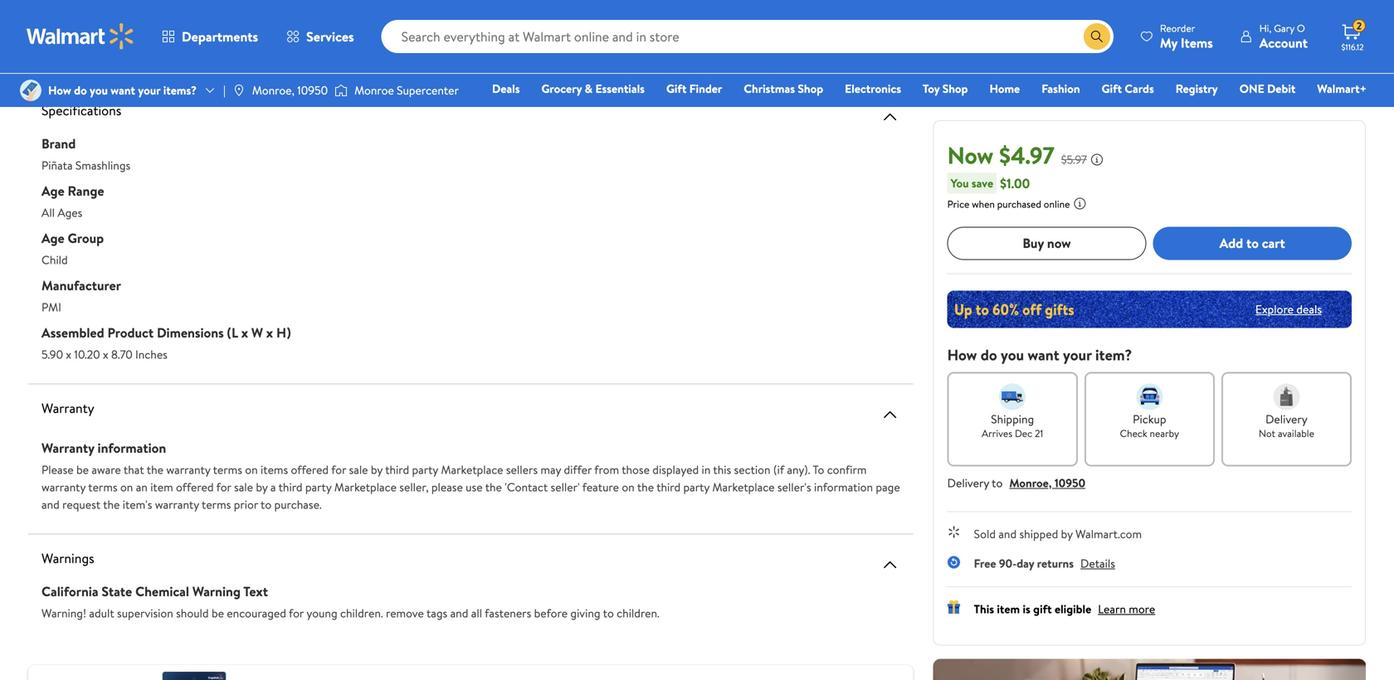 Task type: describe. For each thing, give the bounding box(es) containing it.
1 horizontal spatial party
[[412, 462, 438, 478]]

christmas shop
[[744, 81, 824, 97]]

section
[[734, 462, 771, 478]]

1 children. from the left
[[340, 606, 383, 622]]

check
[[1121, 427, 1148, 441]]

items
[[261, 462, 288, 478]]

deals
[[492, 81, 520, 97]]

shipping
[[992, 411, 1035, 427]]

1 vertical spatial monroe,
[[1010, 475, 1052, 491]]

delivery not available
[[1259, 411, 1315, 441]]

1 vertical spatial terms
[[88, 479, 118, 496]]

10.20
[[74, 347, 100, 363]]

that
[[124, 462, 144, 478]]

you
[[951, 175, 969, 191]]

fashion
[[1042, 81, 1081, 97]]

this item is gift eligible learn more
[[974, 601, 1156, 618]]

price when purchased online
[[948, 197, 1071, 211]]

x right "5.90"
[[66, 347, 71, 363]]

add
[[1220, 234, 1244, 252]]

confirm
[[828, 462, 867, 478]]

differ
[[564, 462, 592, 478]]

purchase.
[[274, 497, 322, 513]]

home link
[[983, 80, 1028, 98]]

0 horizontal spatial sale
[[234, 479, 253, 496]]

1 vertical spatial offered
[[176, 479, 214, 496]]

monroe, 10950
[[252, 82, 328, 98]]

x left "8.70"
[[103, 347, 108, 363]]

not
[[1259, 427, 1276, 441]]

from
[[595, 462, 619, 478]]

2 age from the top
[[42, 229, 65, 247]]

zuru cell
[[740, 0, 893, 31]]

available
[[1279, 427, 1315, 441]]

your for item?
[[1064, 345, 1092, 366]]

is
[[1023, 601, 1031, 618]]

one debit link
[[1233, 80, 1304, 98]]

gift finder link
[[659, 80, 730, 98]]

up to sixty percent off deals. shop now. image
[[948, 291, 1352, 328]]

seller,
[[400, 479, 429, 496]]

purchased
[[998, 197, 1042, 211]]

1 vertical spatial by
[[256, 479, 268, 496]]

gift cards link
[[1095, 80, 1162, 98]]

1 horizontal spatial third
[[385, 462, 409, 478]]

delivery for not
[[1266, 411, 1308, 427]]

electronics link
[[838, 80, 909, 98]]

adult
[[89, 606, 114, 622]]

 image for how do you want your items?
[[20, 80, 42, 101]]

sold and shipped by walmart.com
[[974, 526, 1143, 542]]

tags
[[427, 606, 448, 622]]

1 horizontal spatial item
[[997, 601, 1020, 618]]

remove
[[386, 606, 424, 622]]

displayed
[[653, 462, 699, 478]]

gift finder
[[667, 81, 723, 97]]

those
[[622, 462, 650, 478]]

specifications image
[[881, 107, 901, 127]]

specifications
[[42, 101, 121, 120]]

should
[[176, 606, 209, 622]]

moose toys
[[899, 7, 949, 21]]

mga entertainment cell
[[587, 0, 740, 31]]

walmart+
[[1318, 81, 1367, 97]]

0 horizontal spatial information
[[98, 439, 166, 457]]

electronics
[[845, 81, 902, 97]]

- cell
[[434, 0, 587, 31]]

toy shop
[[923, 81, 968, 97]]

see less
[[440, 40, 482, 56]]

now $4.97
[[948, 139, 1055, 171]]

warnings image
[[881, 555, 901, 575]]

please
[[432, 479, 463, 496]]

2 vertical spatial terms
[[202, 497, 231, 513]]

$116.12
[[1342, 42, 1365, 53]]

1 horizontal spatial on
[[245, 462, 258, 478]]

shop for christmas shop
[[798, 81, 824, 97]]

to inside warranty information please be aware that the warranty terms on items offered for sale by third party marketplace sellers may differ from those displayed in this section (if any). to confirm warranty terms on an item offered for sale by a third party marketplace seller, please use the 'contact seller' feature on the third party marketplace seller's information page and request the item's warranty terms prior to purchase.
[[261, 497, 272, 513]]

account
[[1260, 34, 1308, 52]]

hi,
[[1260, 21, 1272, 35]]

Search search field
[[382, 20, 1114, 53]]

moose toys cell
[[893, 0, 1045, 31]]

eligible
[[1055, 601, 1092, 618]]

0 horizontal spatial 10950
[[297, 82, 328, 98]]

2 horizontal spatial third
[[657, 479, 681, 496]]

registry
[[1176, 81, 1219, 97]]

explore deals
[[1256, 301, 1323, 318]]

an
[[136, 479, 148, 496]]

walmart.com
[[1076, 526, 1143, 542]]

warning
[[192, 583, 241, 601]]

the down those
[[638, 479, 654, 496]]

registry link
[[1169, 80, 1226, 98]]

intent image for pickup image
[[1137, 384, 1163, 410]]

toy
[[923, 81, 940, 97]]

$1.00
[[1001, 174, 1031, 192]]

and inside warranty information please be aware that the warranty terms on items offered for sale by third party marketplace sellers may differ from those displayed in this section (if any). to confirm warranty terms on an item offered for sale by a third party marketplace seller, please use the 'contact seller' feature on the third party marketplace seller's information page and request the item's warranty terms prior to purchase.
[[42, 497, 60, 513]]

1 age from the top
[[42, 182, 65, 200]]

gifting made easy image
[[948, 601, 961, 614]]

range
[[68, 182, 104, 200]]

warnings
[[42, 550, 94, 568]]

to down arrives at right
[[992, 475, 1003, 491]]

how do you want your item?
[[948, 345, 1133, 366]]

warranty information please be aware that the warranty terms on items offered for sale by third party marketplace sellers may differ from those displayed in this section (if any). to confirm warranty terms on an item offered for sale by a third party marketplace seller, please use the 'contact seller' feature on the third party marketplace seller's information page and request the item's warranty terms prior to purchase.
[[42, 439, 901, 513]]

x right (l
[[241, 324, 248, 342]]

shipped
[[1020, 526, 1059, 542]]

young
[[307, 606, 338, 622]]

now
[[948, 139, 994, 171]]

buy now button
[[948, 227, 1147, 260]]

do for how do you want your item?
[[981, 345, 998, 366]]

details
[[1081, 556, 1116, 572]]

do for how do you want your items?
[[74, 82, 87, 98]]

to inside add to cart button
[[1247, 234, 1259, 252]]

0 horizontal spatial on
[[120, 479, 133, 496]]

x right the w
[[266, 324, 273, 342]]

warranty for warranty
[[42, 399, 94, 418]]

deals link
[[485, 80, 528, 98]]

learn more about strikethrough prices image
[[1091, 153, 1104, 166]]

california
[[42, 583, 98, 601]]

90-
[[1000, 556, 1017, 572]]

request
[[62, 497, 101, 513]]

2 horizontal spatial for
[[331, 462, 346, 478]]

the right that
[[147, 462, 164, 478]]

0 vertical spatial offered
[[291, 462, 329, 478]]

giving
[[571, 606, 601, 622]]

california state chemical warning text warning! adult supervision should be encouraged for young children. remove tags and all fasteners before giving to children.
[[42, 583, 660, 622]]

online
[[1044, 197, 1071, 211]]

1 vertical spatial warranty
[[42, 479, 86, 496]]

dimensions
[[157, 324, 224, 342]]

less
[[461, 40, 482, 56]]

sold
[[974, 526, 996, 542]]

supercenter
[[397, 82, 459, 98]]

explore deals link
[[1249, 295, 1329, 324]]

walmart+ link
[[1310, 80, 1375, 98]]

row containing -
[[42, 0, 1395, 31]]

search icon image
[[1091, 30, 1104, 43]]

0 vertical spatial warranty
[[166, 462, 210, 478]]

monroe, 10950 button
[[1010, 475, 1086, 491]]

2 horizontal spatial party
[[684, 479, 710, 496]]

8.70
[[111, 347, 133, 363]]

1 horizontal spatial 10950
[[1055, 475, 1086, 491]]



Task type: vqa. For each thing, say whether or not it's contained in the screenshot.
the left Delivery
yes



Task type: locate. For each thing, give the bounding box(es) containing it.
do up specifications at the left top of page
[[74, 82, 87, 98]]

1 vertical spatial do
[[981, 345, 998, 366]]

1 vertical spatial and
[[999, 526, 1017, 542]]

0 horizontal spatial gift
[[667, 81, 687, 97]]

to
[[813, 462, 825, 478]]

ages
[[58, 205, 82, 221]]

1 horizontal spatial offered
[[291, 462, 329, 478]]

0 horizontal spatial be
[[76, 462, 89, 478]]

0 vertical spatial warranty
[[42, 399, 94, 418]]

christmas shop link
[[737, 80, 831, 98]]

more
[[1129, 601, 1156, 618]]

shop inside toy shop link
[[943, 81, 968, 97]]

0 horizontal spatial marketplace
[[334, 479, 397, 496]]

item left is
[[997, 601, 1020, 618]]

item right "an"
[[150, 479, 173, 496]]

2 horizontal spatial and
[[999, 526, 1017, 542]]

'contact
[[505, 479, 548, 496]]

walmart image
[[27, 23, 135, 50]]

 image left "monroe"
[[335, 82, 348, 99]]

gift left finder at the top of page
[[667, 81, 687, 97]]

1 horizontal spatial how
[[948, 345, 978, 366]]

information up that
[[98, 439, 166, 457]]

fasteners
[[485, 606, 532, 622]]

0 vertical spatial and
[[42, 497, 60, 513]]

services
[[306, 27, 354, 46]]

one debit
[[1240, 81, 1296, 97]]

warranty down please
[[42, 479, 86, 496]]

1 vertical spatial sale
[[234, 479, 253, 496]]

you for how do you want your item?
[[1001, 345, 1025, 366]]

 image
[[20, 80, 42, 101], [335, 82, 348, 99]]

0 vertical spatial for
[[331, 462, 346, 478]]

your
[[138, 82, 161, 98], [1064, 345, 1092, 366]]

children. right young
[[340, 606, 383, 622]]

on
[[245, 462, 258, 478], [120, 479, 133, 496], [622, 479, 635, 496]]

in
[[702, 462, 711, 478]]

 image for monroe supercenter
[[335, 82, 348, 99]]

manufacturer
[[42, 276, 121, 295]]

1 horizontal spatial monroe,
[[1010, 475, 1052, 491]]

 image left specifications at the left top of page
[[20, 80, 42, 101]]

2 vertical spatial by
[[1062, 526, 1073, 542]]

do up shipping
[[981, 345, 998, 366]]

terms left prior
[[202, 497, 231, 513]]

0 horizontal spatial by
[[256, 479, 268, 496]]

shop for toy shop
[[943, 81, 968, 97]]

21
[[1035, 427, 1044, 441]]

gift for gift finder
[[667, 81, 687, 97]]

warranty inside warranty information please be aware that the warranty terms on items offered for sale by third party marketplace sellers may differ from those displayed in this section (if any). to confirm warranty terms on an item offered for sale by a third party marketplace seller, please use the 'contact seller' feature on the third party marketplace seller's information page and request the item's warranty terms prior to purchase.
[[42, 439, 94, 457]]

0 horizontal spatial third
[[279, 479, 303, 496]]

0 vertical spatial you
[[90, 82, 108, 98]]

and right sold
[[999, 526, 1017, 542]]

0 vertical spatial how
[[48, 82, 71, 98]]

2 horizontal spatial by
[[1062, 526, 1073, 542]]

warning!
[[42, 606, 86, 622]]

gift
[[667, 81, 687, 97], [1102, 81, 1123, 97]]

1 horizontal spatial shop
[[943, 81, 968, 97]]

delivery inside delivery not available
[[1266, 411, 1308, 427]]

0 vertical spatial delivery
[[1266, 411, 1308, 427]]

on down those
[[622, 479, 635, 496]]

you for how do you want your items?
[[90, 82, 108, 98]]

1 horizontal spatial delivery
[[1266, 411, 1308, 427]]

capitalone image
[[160, 673, 228, 681]]

cell
[[281, 0, 434, 31]]

use
[[466, 479, 483, 496]]

1 vertical spatial item
[[997, 601, 1020, 618]]

sellers
[[506, 462, 538, 478]]

the left item's
[[103, 497, 120, 513]]

0 vertical spatial terms
[[213, 462, 242, 478]]

2 horizontal spatial marketplace
[[713, 479, 775, 496]]

0 horizontal spatial delivery
[[948, 475, 990, 491]]

gift inside the gift cards link
[[1102, 81, 1123, 97]]

1 horizontal spatial and
[[450, 606, 469, 622]]

1 gift from the left
[[667, 81, 687, 97]]

marketplace
[[441, 462, 504, 478], [334, 479, 397, 496], [713, 479, 775, 496]]

for left young
[[289, 606, 304, 622]]

1 vertical spatial 10950
[[1055, 475, 1086, 491]]

warranty image
[[881, 405, 901, 425]]

terms up prior
[[213, 462, 242, 478]]

monroe, right |
[[252, 82, 295, 98]]

0 horizontal spatial want
[[111, 82, 135, 98]]

2 warranty from the top
[[42, 439, 94, 457]]

save
[[972, 175, 994, 191]]

hi, gary o account
[[1260, 21, 1308, 52]]

2 children. from the left
[[617, 606, 660, 622]]

and left all on the left of the page
[[450, 606, 469, 622]]

2 gift from the left
[[1102, 81, 1123, 97]]

the right use
[[485, 479, 502, 496]]

shop right the toy
[[943, 81, 968, 97]]

2 vertical spatial warranty
[[155, 497, 199, 513]]

marketplace down section
[[713, 479, 775, 496]]

delivery down intent image for delivery on the bottom right
[[1266, 411, 1308, 427]]

1 horizontal spatial children.
[[617, 606, 660, 622]]

0 horizontal spatial item
[[150, 479, 173, 496]]

want left item?
[[1028, 345, 1060, 366]]

1 horizontal spatial want
[[1028, 345, 1060, 366]]

1 vertical spatial delivery
[[948, 475, 990, 491]]

0 vertical spatial item
[[150, 479, 173, 496]]

1 horizontal spatial your
[[1064, 345, 1092, 366]]

gary
[[1275, 21, 1295, 35]]

to left cart
[[1247, 234, 1259, 252]]

you save $1.00
[[951, 174, 1031, 192]]

aware
[[92, 462, 121, 478]]

1 horizontal spatial for
[[289, 606, 304, 622]]

you
[[90, 82, 108, 98], [1001, 345, 1025, 366]]

0 horizontal spatial your
[[138, 82, 161, 98]]

third up seller,
[[385, 462, 409, 478]]

$4.97
[[1000, 139, 1055, 171]]

0 horizontal spatial you
[[90, 82, 108, 98]]

for left a
[[216, 479, 231, 496]]

finder
[[690, 81, 723, 97]]

entertainment
[[619, 7, 681, 21]]

feature
[[583, 479, 619, 496]]

5.90
[[42, 347, 63, 363]]

monroe,
[[252, 82, 295, 98], [1010, 475, 1052, 491]]

party up purchase. on the left of page
[[305, 479, 332, 496]]

be left aware
[[76, 462, 89, 478]]

all
[[42, 205, 55, 221]]

1 horizontal spatial do
[[981, 345, 998, 366]]

deals
[[1297, 301, 1323, 318]]

delivery
[[1266, 411, 1308, 427], [948, 475, 990, 491]]

now
[[1048, 234, 1072, 252]]

2 vertical spatial for
[[289, 606, 304, 622]]

your left items?
[[138, 82, 161, 98]]

pickup
[[1133, 411, 1167, 427]]

want up specifications at the left top of page
[[111, 82, 135, 98]]

how
[[48, 82, 71, 98], [948, 345, 978, 366]]

1 horizontal spatial sale
[[349, 462, 368, 478]]

0 vertical spatial by
[[371, 462, 383, 478]]

age up all
[[42, 182, 65, 200]]

0 horizontal spatial children.
[[340, 606, 383, 622]]

third right a
[[279, 479, 303, 496]]

10950 down 'services' popup button
[[297, 82, 328, 98]]

2 vertical spatial and
[[450, 606, 469, 622]]

0 vertical spatial sale
[[349, 462, 368, 478]]

assembled
[[42, 324, 104, 342]]

free
[[974, 556, 997, 572]]

mga
[[594, 7, 616, 21]]

0 horizontal spatial for
[[216, 479, 231, 496]]

brand piñata smashlings age range all ages age group child manufacturer pmi assembled product dimensions (l x w x h) 5.90 x 10.20 x 8.70 inches
[[42, 135, 291, 363]]

party down in
[[684, 479, 710, 496]]

1 vertical spatial for
[[216, 479, 231, 496]]

1 horizontal spatial  image
[[335, 82, 348, 99]]

child
[[42, 252, 68, 268]]

how do you want your items?
[[48, 82, 197, 98]]

legal information image
[[1074, 197, 1087, 210]]

shipping arrives dec 21
[[982, 411, 1044, 441]]

how for how do you want your item?
[[948, 345, 978, 366]]

gift inside gift finder 'link'
[[667, 81, 687, 97]]

warranty right that
[[166, 462, 210, 478]]

gift
[[1034, 601, 1052, 618]]

1 vertical spatial age
[[42, 229, 65, 247]]

w
[[251, 324, 263, 342]]

warranty for warranty information please be aware that the warranty terms on items offered for sale by third party marketplace sellers may differ from those displayed in this section (if any). to confirm warranty terms on an item offered for sale by a third party marketplace seller, please use the 'contact seller' feature on the third party marketplace seller's information page and request the item's warranty terms prior to purchase.
[[42, 439, 94, 457]]

party
[[412, 462, 438, 478], [305, 479, 332, 496], [684, 479, 710, 496]]

on left "an"
[[120, 479, 133, 496]]

1 horizontal spatial by
[[371, 462, 383, 478]]

your left item?
[[1064, 345, 1092, 366]]

children. right giving
[[617, 606, 660, 622]]

for right items
[[331, 462, 346, 478]]

gift for gift cards
[[1102, 81, 1123, 97]]

0 vertical spatial monroe,
[[252, 82, 295, 98]]

0 horizontal spatial  image
[[20, 80, 42, 101]]

0 horizontal spatial offered
[[176, 479, 214, 496]]

1 shop from the left
[[798, 81, 824, 97]]

shop right "christmas"
[[798, 81, 824, 97]]

|
[[223, 82, 226, 98]]

shop inside "christmas shop" link
[[798, 81, 824, 97]]

0 horizontal spatial party
[[305, 479, 332, 496]]

marketplace up use
[[441, 462, 504, 478]]

returns
[[1038, 556, 1074, 572]]

mga entertainment
[[594, 7, 681, 21]]

brand
[[42, 135, 76, 153]]

age up child
[[42, 229, 65, 247]]

day
[[1017, 556, 1035, 572]]

0 horizontal spatial monroe,
[[252, 82, 295, 98]]

to down a
[[261, 497, 272, 513]]

information down confirm
[[814, 479, 873, 496]]

0 vertical spatial age
[[42, 182, 65, 200]]

state
[[102, 583, 132, 601]]

grocery
[[542, 81, 582, 97]]

1 horizontal spatial marketplace
[[441, 462, 504, 478]]

1 vertical spatial information
[[814, 479, 873, 496]]

terms down aware
[[88, 479, 118, 496]]

text
[[243, 583, 268, 601]]

offered right "an"
[[176, 479, 214, 496]]

be inside warranty information please be aware that the warranty terms on items offered for sale by third party marketplace sellers may differ from those displayed in this section (if any). to confirm warranty terms on an item offered for sale by a third party marketplace seller, please use the 'contact seller' feature on the third party marketplace seller's information page and request the item's warranty terms prior to purchase.
[[76, 462, 89, 478]]

intent image for shipping image
[[1000, 384, 1026, 410]]

third down displayed
[[657, 479, 681, 496]]

1 vertical spatial your
[[1064, 345, 1092, 366]]

and left request
[[42, 497, 60, 513]]

on left items
[[245, 462, 258, 478]]

gift left cards
[[1102, 81, 1123, 97]]

warranty
[[166, 462, 210, 478], [42, 479, 86, 496], [155, 497, 199, 513]]

1 vertical spatial how
[[948, 345, 978, 366]]

grocery & essentials link
[[534, 80, 653, 98]]

1 vertical spatial warranty
[[42, 439, 94, 457]]

0 vertical spatial want
[[111, 82, 135, 98]]

and inside california state chemical warning text warning! adult supervision should be encouraged for young children. remove tags and all fasteners before giving to children.
[[450, 606, 469, 622]]

0 horizontal spatial shop
[[798, 81, 824, 97]]

0 horizontal spatial and
[[42, 497, 60, 513]]

learn
[[1099, 601, 1127, 618]]

 image
[[232, 84, 246, 97]]

shop
[[798, 81, 824, 97], [943, 81, 968, 97]]

0 vertical spatial 10950
[[297, 82, 328, 98]]

warranty
[[42, 399, 94, 418], [42, 439, 94, 457]]

10950 up sold and shipped by walmart.com
[[1055, 475, 1086, 491]]

for inside california state chemical warning text warning! adult supervision should be encouraged for young children. remove tags and all fasteners before giving to children.
[[289, 606, 304, 622]]

1 vertical spatial be
[[212, 606, 224, 622]]

0 horizontal spatial how
[[48, 82, 71, 98]]

you up intent image for shipping
[[1001, 345, 1025, 366]]

dec
[[1015, 427, 1033, 441]]

buy now
[[1023, 234, 1072, 252]]

1 vertical spatial you
[[1001, 345, 1025, 366]]

to inside california state chemical warning text warning! adult supervision should be encouraged for young children. remove tags and all fasteners before giving to children.
[[603, 606, 614, 622]]

be
[[76, 462, 89, 478], [212, 606, 224, 622]]

items?
[[163, 82, 197, 98]]

arrives
[[982, 427, 1013, 441]]

your for items?
[[138, 82, 161, 98]]

offered right items
[[291, 462, 329, 478]]

Walmart Site-Wide search field
[[382, 20, 1114, 53]]

warranty down "5.90"
[[42, 399, 94, 418]]

0 vertical spatial your
[[138, 82, 161, 98]]

be down warning
[[212, 606, 224, 622]]

warranty up please
[[42, 439, 94, 457]]

warranty right item's
[[155, 497, 199, 513]]

want for item?
[[1028, 345, 1060, 366]]

1 horizontal spatial you
[[1001, 345, 1025, 366]]

2 shop from the left
[[943, 81, 968, 97]]

cart
[[1263, 234, 1286, 252]]

party up seller,
[[412, 462, 438, 478]]

reorder my items
[[1161, 21, 1214, 52]]

how for how do you want your items?
[[48, 82, 71, 98]]

0 vertical spatial be
[[76, 462, 89, 478]]

item inside warranty information please be aware that the warranty terms on items offered for sale by third party marketplace sellers may differ from those displayed in this section (if any). to confirm warranty terms on an item offered for sale by a third party marketplace seller, please use the 'contact seller' feature on the third party marketplace seller's information page and request the item's warranty terms prior to purchase.
[[150, 479, 173, 496]]

1 vertical spatial want
[[1028, 345, 1060, 366]]

(l
[[227, 324, 238, 342]]

1 horizontal spatial information
[[814, 479, 873, 496]]

1 warranty from the top
[[42, 399, 94, 418]]

x
[[241, 324, 248, 342], [266, 324, 273, 342], [66, 347, 71, 363], [103, 347, 108, 363]]

2
[[1357, 19, 1363, 33]]

free 90-day returns details
[[974, 556, 1116, 572]]

2 horizontal spatial on
[[622, 479, 635, 496]]

marketplace left seller,
[[334, 479, 397, 496]]

when
[[972, 197, 995, 211]]

buy
[[1023, 234, 1044, 252]]

zuru
[[746, 7, 772, 21]]

be inside california state chemical warning text warning! adult supervision should be encouraged for young children. remove tags and all fasteners before giving to children.
[[212, 606, 224, 622]]

intent image for delivery image
[[1274, 384, 1301, 410]]

to right giving
[[603, 606, 614, 622]]

delivery up sold
[[948, 475, 990, 491]]

0 vertical spatial do
[[74, 82, 87, 98]]

0 vertical spatial information
[[98, 439, 166, 457]]

row
[[42, 0, 1395, 31]]

you up specifications at the left top of page
[[90, 82, 108, 98]]

1 horizontal spatial gift
[[1102, 81, 1123, 97]]

0 horizontal spatial do
[[74, 82, 87, 98]]

delivery for to
[[948, 475, 990, 491]]

want for items?
[[111, 82, 135, 98]]

&
[[585, 81, 593, 97]]

monroe, down dec
[[1010, 475, 1052, 491]]

1 horizontal spatial be
[[212, 606, 224, 622]]

-
[[441, 7, 445, 21]]



